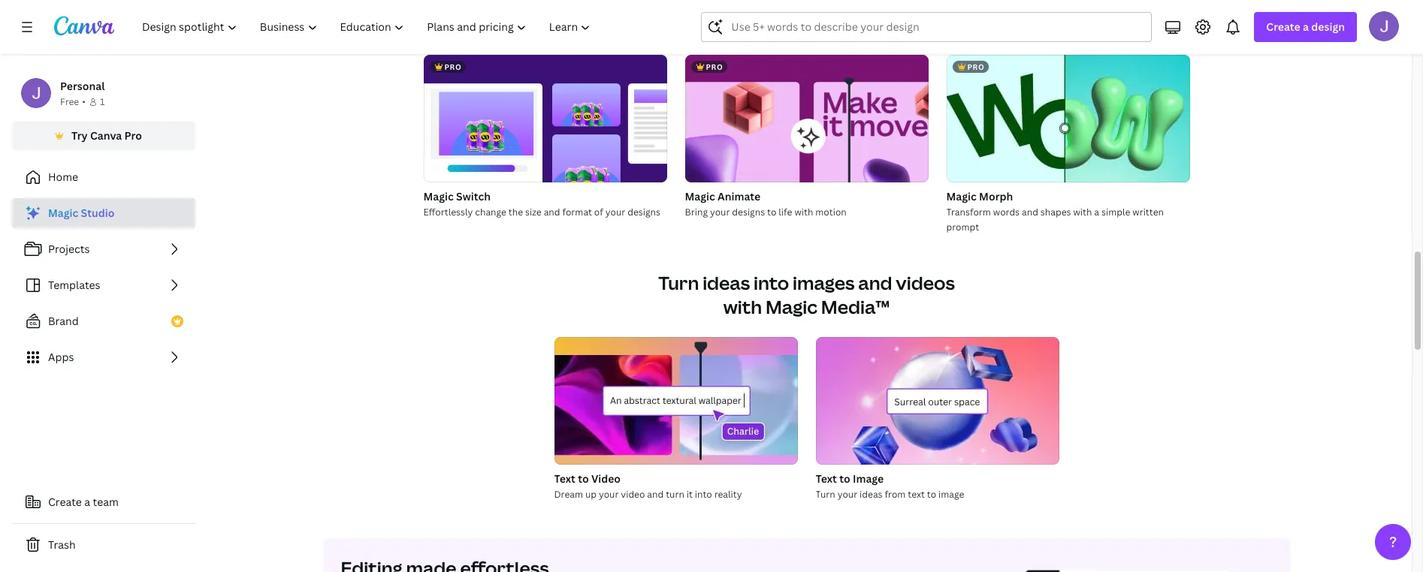 Task type: describe. For each thing, give the bounding box(es) containing it.
pro group for magic switch
[[424, 55, 667, 183]]

brand
[[48, 314, 79, 328]]

from
[[885, 489, 906, 501]]

canva
[[90, 129, 122, 143]]

create for create a design
[[1267, 20, 1301, 34]]

apps
[[48, 350, 74, 365]]

ideas inside turn ideas into images and videos with magic media™
[[703, 271, 750, 295]]

pro
[[124, 129, 142, 143]]

effortlessly
[[424, 206, 473, 219]]

images
[[793, 271, 855, 295]]

to inside text to video dream up your video and turn it into reality
[[578, 472, 589, 486]]

pro group for magic morph
[[947, 55, 1190, 183]]

projects
[[48, 242, 90, 256]]

text
[[908, 489, 925, 501]]

of
[[594, 206, 603, 219]]

templates link
[[12, 271, 195, 301]]

magic animate group
[[685, 55, 929, 220]]

1
[[100, 95, 105, 108]]

pro for animate
[[706, 62, 723, 72]]

to inside "magic animate bring your designs to life with motion"
[[767, 206, 777, 219]]

•
[[82, 95, 86, 108]]

prompt
[[947, 221, 979, 234]]

and inside magic switch effortlessly change the size and format of your designs
[[544, 206, 560, 219]]

the
[[509, 206, 523, 219]]

magic for magic switch
[[424, 189, 454, 204]]

group for text to image
[[816, 337, 1059, 465]]

shapes
[[1041, 206, 1071, 219]]

trash
[[48, 538, 76, 552]]

image
[[939, 489, 965, 501]]

text for text to image
[[816, 472, 837, 486]]

create a team button
[[12, 488, 195, 518]]

life
[[779, 206, 793, 219]]

and inside text to video dream up your video and turn it into reality
[[647, 489, 664, 501]]

text to video dream up your video and turn it into reality
[[554, 472, 742, 501]]

switch
[[456, 189, 491, 204]]

magic studio link
[[12, 198, 195, 228]]

top level navigation element
[[132, 12, 604, 42]]

free •
[[60, 95, 86, 108]]

turn inside turn ideas into images and videos with magic media™
[[659, 271, 699, 295]]

magic switch effortlessly change the size and format of your designs
[[424, 189, 661, 219]]

design
[[1312, 20, 1345, 34]]

group for text to video
[[554, 337, 798, 465]]

text to video image
[[554, 337, 798, 465]]

personal
[[60, 79, 105, 93]]

magic animate bring your designs to life with motion
[[685, 189, 847, 219]]

designs inside magic switch effortlessly change the size and format of your designs
[[628, 206, 661, 219]]

and inside turn ideas into images and videos with magic media™
[[859, 271, 893, 295]]

media™
[[821, 295, 890, 319]]

studio
[[81, 206, 115, 220]]

turn ideas into images and videos with magic media™
[[659, 271, 955, 319]]

create a team
[[48, 495, 119, 510]]

create a design button
[[1255, 12, 1357, 42]]

your inside magic switch effortlessly change the size and format of your designs
[[606, 206, 626, 219]]

dream
[[554, 489, 583, 501]]

simple
[[1102, 206, 1131, 219]]

pro group for magic animate
[[685, 55, 929, 183]]

magic for magic animate
[[685, 189, 715, 204]]

into inside text to video dream up your video and turn it into reality
[[695, 489, 712, 501]]

magic switch image
[[424, 55, 667, 183]]

magic inside turn ideas into images and videos with magic media™
[[766, 295, 818, 319]]

create for create a team
[[48, 495, 82, 510]]

written
[[1133, 206, 1164, 219]]

to left the image on the bottom of page
[[840, 472, 851, 486]]

reality
[[715, 489, 742, 501]]

create a design
[[1267, 20, 1345, 34]]

list containing magic studio
[[12, 198, 195, 373]]



Task type: vqa. For each thing, say whether or not it's contained in the screenshot.
It
yes



Task type: locate. For each thing, give the bounding box(es) containing it.
apps link
[[12, 343, 195, 373]]

change
[[475, 206, 507, 219]]

pro inside magic animate group
[[706, 62, 723, 72]]

trash link
[[12, 531, 195, 561]]

1 horizontal spatial text
[[816, 472, 837, 486]]

1 horizontal spatial group
[[816, 337, 1059, 465]]

your down the image on the bottom of page
[[838, 489, 858, 501]]

2 pro group from the left
[[685, 55, 929, 183]]

turn left from
[[816, 489, 836, 501]]

1 horizontal spatial create
[[1267, 20, 1301, 34]]

magic up bring
[[685, 189, 715, 204]]

1 horizontal spatial pro
[[706, 62, 723, 72]]

create inside "button"
[[48, 495, 82, 510]]

home
[[48, 170, 78, 184]]

text left the image on the bottom of page
[[816, 472, 837, 486]]

1 horizontal spatial a
[[1095, 206, 1100, 219]]

2 horizontal spatial pro group
[[947, 55, 1190, 183]]

text to image group
[[816, 337, 1059, 503]]

videos
[[896, 271, 955, 295]]

text inside text to image turn your ideas from text to image
[[816, 472, 837, 486]]

home link
[[12, 162, 195, 192]]

magic
[[424, 189, 454, 204], [685, 189, 715, 204], [947, 189, 977, 204], [48, 206, 78, 220], [766, 295, 818, 319]]

try canva pro button
[[12, 122, 195, 150]]

magic for magic morph
[[947, 189, 977, 204]]

pro inside magic switch group
[[445, 62, 462, 72]]

3 pro from the left
[[968, 62, 985, 72]]

list
[[12, 198, 195, 373]]

designs down animate
[[732, 206, 765, 219]]

magic inside magic switch effortlessly change the size and format of your designs
[[424, 189, 454, 204]]

1 horizontal spatial turn
[[816, 489, 836, 501]]

2 pro from the left
[[706, 62, 723, 72]]

1 designs from the left
[[628, 206, 661, 219]]

0 horizontal spatial designs
[[628, 206, 661, 219]]

magic animate image
[[685, 55, 929, 183]]

magic up the effortlessly
[[424, 189, 454, 204]]

create
[[1267, 20, 1301, 34], [48, 495, 82, 510]]

templates
[[48, 278, 100, 292]]

1 vertical spatial turn
[[816, 489, 836, 501]]

Search search field
[[732, 13, 1122, 41]]

a inside dropdown button
[[1303, 20, 1309, 34]]

1 horizontal spatial designs
[[732, 206, 765, 219]]

0 vertical spatial ideas
[[703, 271, 750, 295]]

motion
[[816, 206, 847, 219]]

a inside magic morph transform words and shapes with a simple written prompt
[[1095, 206, 1100, 219]]

with inside "magic animate bring your designs to life with motion"
[[795, 206, 814, 219]]

image
[[853, 472, 884, 486]]

size
[[525, 206, 542, 219]]

0 vertical spatial create
[[1267, 20, 1301, 34]]

magic left media™
[[766, 295, 818, 319]]

0 horizontal spatial with
[[724, 295, 762, 319]]

to
[[767, 206, 777, 219], [578, 472, 589, 486], [840, 472, 851, 486], [927, 489, 937, 501]]

it
[[687, 489, 693, 501]]

create inside dropdown button
[[1267, 20, 1301, 34]]

0 horizontal spatial a
[[84, 495, 90, 510]]

and right size
[[544, 206, 560, 219]]

text for text to video
[[554, 472, 576, 486]]

text to image image
[[816, 337, 1059, 465]]

to left life
[[767, 206, 777, 219]]

bring
[[685, 206, 708, 219]]

your down video
[[599, 489, 619, 501]]

group
[[554, 337, 798, 465], [816, 337, 1059, 465]]

try canva pro
[[71, 129, 142, 143]]

1 vertical spatial create
[[48, 495, 82, 510]]

video
[[621, 489, 645, 501]]

0 horizontal spatial group
[[554, 337, 798, 465]]

pro
[[445, 62, 462, 72], [706, 62, 723, 72], [968, 62, 985, 72]]

1 vertical spatial ideas
[[860, 489, 883, 501]]

turn down bring
[[659, 271, 699, 295]]

text
[[554, 472, 576, 486], [816, 472, 837, 486]]

magic inside magic morph transform words and shapes with a simple written prompt
[[947, 189, 977, 204]]

turn
[[666, 489, 685, 501]]

0 vertical spatial into
[[754, 271, 789, 295]]

projects link
[[12, 235, 195, 265]]

up
[[585, 489, 597, 501]]

team
[[93, 495, 119, 510]]

create left design
[[1267, 20, 1301, 34]]

1 vertical spatial into
[[695, 489, 712, 501]]

turn
[[659, 271, 699, 295], [816, 489, 836, 501]]

1 vertical spatial a
[[1095, 206, 1100, 219]]

magic switch group
[[424, 55, 667, 220]]

0 vertical spatial a
[[1303, 20, 1309, 34]]

into inside turn ideas into images and videos with magic media™
[[754, 271, 789, 295]]

magic up transform
[[947, 189, 977, 204]]

with for magic morph transform words and shapes with a simple written prompt
[[1074, 206, 1092, 219]]

with for turn ideas into images and videos with magic media™
[[724, 295, 762, 319]]

with inside turn ideas into images and videos with magic media™
[[724, 295, 762, 319]]

1 pro group from the left
[[424, 55, 667, 183]]

a left design
[[1303, 20, 1309, 34]]

and right words
[[1022, 206, 1039, 219]]

2 horizontal spatial with
[[1074, 206, 1092, 219]]

a left team
[[84, 495, 90, 510]]

animate
[[718, 189, 761, 204]]

with
[[795, 206, 814, 219], [1074, 206, 1092, 219], [724, 295, 762, 319]]

text inside text to video dream up your video and turn it into reality
[[554, 472, 576, 486]]

morph
[[979, 189, 1013, 204]]

0 horizontal spatial ideas
[[703, 271, 750, 295]]

1 group from the left
[[554, 337, 798, 465]]

magic inside "magic animate bring your designs to life with motion"
[[685, 189, 715, 204]]

magic left the studio
[[48, 206, 78, 220]]

text to video group
[[554, 337, 798, 503]]

your right of
[[606, 206, 626, 219]]

your inside "magic animate bring your designs to life with motion"
[[710, 206, 730, 219]]

your
[[606, 206, 626, 219], [710, 206, 730, 219], [599, 489, 619, 501], [838, 489, 858, 501]]

words
[[993, 206, 1020, 219]]

2 designs from the left
[[732, 206, 765, 219]]

into right it
[[695, 489, 712, 501]]

0 horizontal spatial into
[[695, 489, 712, 501]]

magic morph image
[[947, 55, 1190, 183]]

your inside text to video dream up your video and turn it into reality
[[599, 489, 619, 501]]

1 text from the left
[[554, 472, 576, 486]]

1 horizontal spatial ideas
[[860, 489, 883, 501]]

into left "images"
[[754, 271, 789, 295]]

to up "up"
[[578, 472, 589, 486]]

0 vertical spatial turn
[[659, 271, 699, 295]]

to right "text"
[[927, 489, 937, 501]]

3 pro group from the left
[[947, 55, 1190, 183]]

pro inside the magic morph group
[[968, 62, 985, 72]]

2 horizontal spatial pro
[[968, 62, 985, 72]]

a for team
[[84, 495, 90, 510]]

a left simple
[[1095, 206, 1100, 219]]

your right bring
[[710, 206, 730, 219]]

pro for switch
[[445, 62, 462, 72]]

1 horizontal spatial with
[[795, 206, 814, 219]]

pro for morph
[[968, 62, 985, 72]]

create left team
[[48, 495, 82, 510]]

try
[[71, 129, 88, 143]]

magic morph group
[[947, 55, 1190, 235]]

and
[[544, 206, 560, 219], [1022, 206, 1039, 219], [859, 271, 893, 295], [647, 489, 664, 501]]

designs
[[628, 206, 661, 219], [732, 206, 765, 219]]

with inside magic morph transform words and shapes with a simple written prompt
[[1074, 206, 1092, 219]]

ideas
[[703, 271, 750, 295], [860, 489, 883, 501]]

0 horizontal spatial pro group
[[424, 55, 667, 183]]

video
[[592, 472, 621, 486]]

free
[[60, 95, 79, 108]]

a
[[1303, 20, 1309, 34], [1095, 206, 1100, 219], [84, 495, 90, 510]]

jacob simon image
[[1369, 11, 1400, 41]]

transform
[[947, 206, 991, 219]]

magic morph transform words and shapes with a simple written prompt
[[947, 189, 1164, 234]]

and left "videos"
[[859, 271, 893, 295]]

1 pro from the left
[[445, 62, 462, 72]]

2 horizontal spatial a
[[1303, 20, 1309, 34]]

turn inside text to image turn your ideas from text to image
[[816, 489, 836, 501]]

0 horizontal spatial turn
[[659, 271, 699, 295]]

None search field
[[702, 12, 1153, 42]]

text to image turn your ideas from text to image
[[816, 472, 965, 501]]

pro group
[[424, 55, 667, 183], [685, 55, 929, 183], [947, 55, 1190, 183]]

ideas inside text to image turn your ideas from text to image
[[860, 489, 883, 501]]

a for design
[[1303, 20, 1309, 34]]

brand link
[[12, 307, 195, 337]]

magic studio
[[48, 206, 115, 220]]

2 vertical spatial a
[[84, 495, 90, 510]]

0 horizontal spatial pro
[[445, 62, 462, 72]]

format
[[563, 206, 592, 219]]

into
[[754, 271, 789, 295], [695, 489, 712, 501]]

and left "turn"
[[647, 489, 664, 501]]

a inside "button"
[[84, 495, 90, 510]]

0 horizontal spatial create
[[48, 495, 82, 510]]

0 horizontal spatial text
[[554, 472, 576, 486]]

designs inside "magic animate bring your designs to life with motion"
[[732, 206, 765, 219]]

your inside text to image turn your ideas from text to image
[[838, 489, 858, 501]]

2 group from the left
[[816, 337, 1059, 465]]

designs right of
[[628, 206, 661, 219]]

and inside magic morph transform words and shapes with a simple written prompt
[[1022, 206, 1039, 219]]

text up dream
[[554, 472, 576, 486]]

1 horizontal spatial pro group
[[685, 55, 929, 183]]

1 horizontal spatial into
[[754, 271, 789, 295]]

2 text from the left
[[816, 472, 837, 486]]



